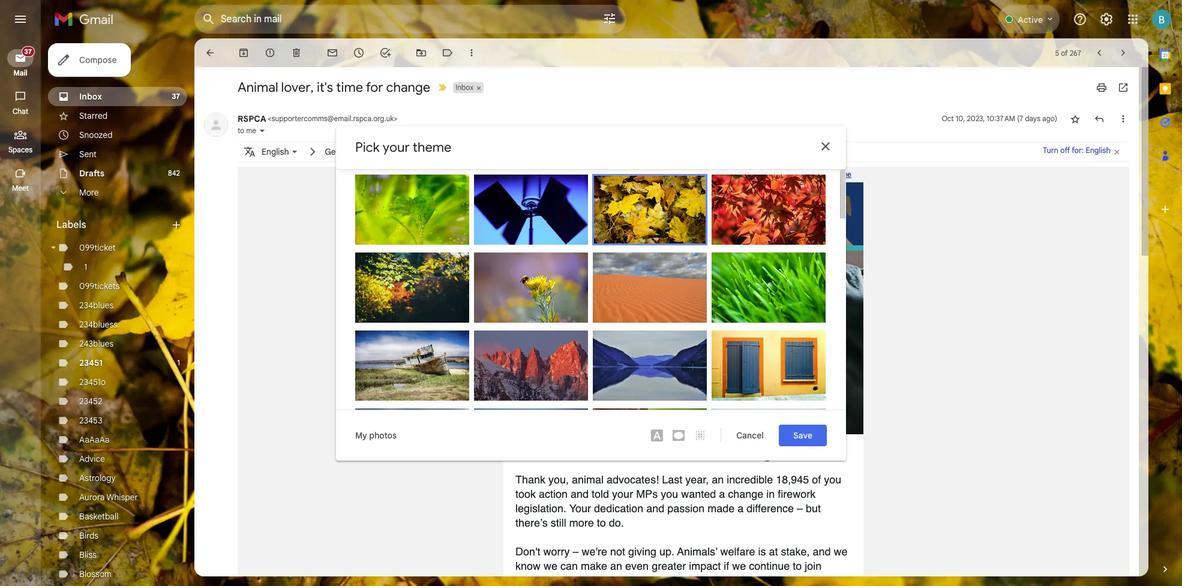 Task type: describe. For each thing, give the bounding box(es) containing it.
bullock for leftmost by: greg bullock option
[[394, 243, 419, 252]]

234blues
[[79, 300, 114, 311]]

my photos button
[[346, 425, 406, 446]]

and down mps
[[647, 502, 665, 515]]

last
[[662, 474, 683, 486]]

incredible
[[727, 474, 773, 486]]

cancel button
[[726, 425, 774, 446]]

2 horizontal spatial by: greg bullock option
[[593, 330, 707, 410]]

in
[[767, 488, 775, 501]]

0 horizontal spatial by: greg bullock option
[[355, 174, 469, 254]]

noise
[[626, 445, 664, 462]]

firework
[[778, 488, 816, 501]]

and up join
[[813, 546, 831, 558]]

add to tasks image
[[379, 47, 391, 59]]

time
[[336, 79, 363, 95]]

if
[[724, 560, 729, 573]]

photos
[[369, 430, 397, 441]]

astrology link
[[79, 473, 116, 484]]

not
[[610, 546, 625, 558]]

main menu image
[[13, 12, 28, 26]]

birds
[[79, 531, 99, 541]]

0 vertical spatial by: grzegorz głowaty
[[601, 242, 676, 251]]

turn off for: english
[[1043, 146, 1111, 155]]

thank you, animal advocates! last year, an incredible 18,945 of you took action and told your mps you wanted a change in firework legislation. your dedication and passion made a difference – but there's still more to do.
[[516, 474, 842, 529]]

turn
[[1043, 146, 1059, 155]]

labels
[[56, 219, 86, 231]]

days
[[1026, 114, 1041, 123]]

at
[[769, 546, 778, 558]]

of inside thank you, animal advocates! last year, an incredible 18,945 of you took action and told your mps you wanted a change in firework legislation. your dedication and passion made a difference – but there's still more to do.
[[812, 474, 821, 486]]

842
[[168, 169, 180, 178]]

advice
[[79, 454, 105, 465]]

took
[[516, 488, 536, 501]]

2 vertical spatial grzegorz
[[375, 399, 406, 408]]

starred
[[79, 110, 108, 121]]

0 vertical spatial change
[[386, 79, 431, 95]]

older image
[[1118, 47, 1130, 59]]

1 horizontal spatial 1
[[177, 358, 180, 367]]

christopher
[[613, 321, 653, 330]]

(7
[[1017, 114, 1024, 123]]

settings image
[[1100, 12, 1114, 26]]

birds link
[[79, 531, 99, 541]]

mail, 37 unread messages image
[[20, 49, 34, 61]]

aurora whisper link
[[79, 492, 138, 503]]

243blues link
[[79, 339, 114, 349]]

>
[[394, 114, 398, 123]]

for left standing
[[551, 170, 560, 179]]

0 vertical spatial you
[[538, 170, 549, 179]]

by: zermatt2 option
[[474, 330, 588, 410]]

animal
[[238, 79, 278, 95]]

still
[[551, 517, 566, 529]]

can
[[561, 560, 578, 573]]

mail heading
[[0, 68, 41, 78]]

pick
[[355, 139, 380, 155]]

save
[[794, 430, 813, 441]]

zermatt2
[[494, 399, 525, 408]]

inbox button
[[453, 82, 475, 93]]

advice link
[[79, 454, 105, 465]]

mps
[[636, 488, 658, 501]]

099tickets
[[79, 281, 120, 292]]

rspca cell
[[238, 113, 398, 124]]

bliss link
[[79, 550, 97, 561]]

for:
[[1072, 146, 1084, 155]]

2 vertical spatial głowaty
[[408, 399, 437, 408]]

message
[[409, 147, 440, 157]]

drafts link
[[79, 168, 105, 179]]

– inside thank you, animal advocates! last year, an incredible 18,945 of you took action and told your mps you wanted a change in firework legislation. your dedication and passion made a difference – but there's still more to do.
[[797, 502, 803, 515]]

23451 link
[[79, 358, 103, 369]]

099ticket link
[[79, 243, 116, 253]]

inbox for inbox button
[[456, 83, 474, 92]]

23452
[[79, 396, 102, 407]]

bullock for the rightmost by: greg bullock option
[[631, 399, 656, 408]]

view online link
[[813, 170, 852, 179]]

make some noise for firework legislation
[[545, 445, 823, 462]]

23451
[[79, 358, 103, 369]]

meet
[[12, 184, 29, 193]]

join
[[805, 560, 822, 573]]

meet heading
[[0, 184, 41, 193]]

report spam image
[[264, 47, 276, 59]]

but
[[806, 502, 821, 515]]

animal
[[572, 474, 604, 486]]

2 vertical spatial by: grzegorz głowaty
[[363, 399, 437, 408]]

delete image
[[291, 47, 303, 59]]

translate message
[[375, 147, 440, 157]]

it's
[[317, 79, 333, 95]]

5
[[1056, 48, 1060, 57]]

23453 link
[[79, 415, 102, 426]]

firework legislation
[[691, 445, 823, 462]]

10:37 am
[[987, 114, 1016, 123]]

pick your theme alert dialog
[[336, 126, 846, 479]]

oct
[[942, 114, 954, 123]]

drafts
[[79, 168, 105, 179]]

by: greg bullock for the rightmost by: greg bullock option
[[600, 399, 656, 408]]

by: christopher roehrs option
[[593, 252, 707, 332]]

sent link
[[79, 149, 97, 160]]

back to inbox image
[[204, 47, 216, 59]]

snooze image
[[353, 47, 365, 59]]

23453
[[79, 415, 102, 426]]

navigation containing mail
[[0, 38, 42, 586]]

0 vertical spatial głowaty
[[647, 242, 676, 251]]

basketball link
[[79, 511, 119, 522]]

1 vertical spatial grzegorz
[[375, 321, 406, 330]]

2 horizontal spatial we
[[834, 546, 848, 558]]

18,945
[[776, 474, 809, 486]]

stake,
[[781, 546, 810, 558]]

0 horizontal spatial to
[[238, 126, 244, 135]]

sent
[[79, 149, 97, 160]]

0 horizontal spatial we
[[544, 560, 558, 573]]

legislation.
[[516, 502, 567, 515]]

my photos
[[355, 430, 397, 441]]

my
[[355, 430, 367, 441]]

1 horizontal spatial of
[[1061, 48, 1068, 57]]

spaces
[[8, 145, 32, 154]]

by: inside "option"
[[481, 399, 492, 408]]

archive image
[[238, 47, 250, 59]]

made
[[708, 502, 735, 515]]

an inside thank you, animal advocates! last year, an incredible 18,945 of you took action and told your mps you wanted a change in firework legislation. your dedication and passion made a difference – but there's still more to do.
[[712, 474, 724, 486]]

10,
[[956, 114, 965, 123]]

bullock for the middle by: greg bullock option
[[512, 243, 537, 252]]

Not starred checkbox
[[1070, 113, 1082, 125]]

0 vertical spatial grzegorz
[[614, 242, 645, 251]]

inbox for inbox link
[[79, 91, 102, 102]]

your
[[570, 502, 591, 515]]

1 horizontal spatial a
[[738, 502, 744, 515]]

thank you for standing up for animals
[[516, 170, 636, 179]]

blossom
[[79, 569, 111, 580]]

by: greg bullock for leftmost by: greg bullock option
[[363, 243, 419, 252]]

difference
[[747, 502, 794, 515]]

don't
[[516, 546, 541, 558]]



Task type: vqa. For each thing, say whether or not it's contained in the screenshot.
your inside alert dialog
yes



Task type: locate. For each thing, give the bounding box(es) containing it.
1 horizontal spatial we
[[732, 560, 746, 573]]

an up our
[[611, 560, 623, 573]]

1 horizontal spatial change
[[728, 488, 764, 501]]

2 horizontal spatial to
[[793, 560, 802, 573]]

inbox inside button
[[456, 83, 474, 92]]

you left standing
[[538, 170, 549, 179]]

of right 18,945
[[812, 474, 821, 486]]

voices.
[[624, 574, 658, 586]]

spaces heading
[[0, 145, 41, 155]]

inbox up starred
[[79, 91, 102, 102]]

to down stake,
[[793, 560, 802, 573]]

0 vertical spatial –
[[797, 502, 803, 515]]

by: mike cleron option
[[712, 408, 826, 479]]

1 vertical spatial you
[[824, 474, 842, 486]]

1 vertical spatial 1
[[177, 358, 180, 367]]

by: christopher roehrs
[[600, 321, 679, 330]]

an
[[712, 474, 724, 486], [611, 560, 623, 573]]

change up >
[[386, 79, 431, 95]]

0 vertical spatial of
[[1061, 48, 1068, 57]]

together
[[516, 574, 555, 586]]

our
[[606, 574, 621, 586]]

– inside don't worry – we're not giving up. animals' welfare is at stake, and we know we can make an even greater impact if we continue to join together and raise our voices.
[[573, 546, 579, 558]]

inbox link
[[79, 91, 102, 102]]

0 horizontal spatial a
[[719, 488, 725, 501]]

1 vertical spatial your
[[612, 488, 633, 501]]

your inside thank you, animal advocates! last year, an incredible 18,945 of you took action and told your mps you wanted a change in firework legislation. your dedication and passion made a difference – but there's still more to do.
[[612, 488, 633, 501]]

inbox
[[456, 83, 474, 92], [79, 91, 102, 102]]

by: greg bullock for the middle by: greg bullock option
[[481, 243, 537, 252]]

0 horizontal spatial inbox
[[79, 91, 102, 102]]

0 horizontal spatial change
[[386, 79, 431, 95]]

animal lover, it's time for change
[[238, 79, 431, 95]]

– left but
[[797, 502, 803, 515]]

0 horizontal spatial of
[[812, 474, 821, 486]]

2023,
[[967, 114, 985, 123]]

1 horizontal spatial inbox
[[456, 83, 474, 92]]

your inside alert dialog
[[383, 139, 410, 155]]

navigation
[[0, 38, 42, 586]]

chat
[[13, 107, 28, 116]]

and
[[571, 488, 589, 501], [647, 502, 665, 515], [813, 546, 831, 558], [558, 574, 576, 586]]

0 vertical spatial a
[[719, 488, 725, 501]]

know
[[516, 560, 541, 573]]

1 thank from the top
[[516, 170, 536, 179]]

we down worry
[[544, 560, 558, 573]]

1 horizontal spatial –
[[797, 502, 803, 515]]

23451o
[[79, 377, 106, 388]]

more
[[569, 517, 594, 529]]

267
[[1070, 48, 1082, 57]]

snoozed link
[[79, 130, 113, 140]]

0 horizontal spatial an
[[611, 560, 623, 573]]

0 horizontal spatial 1
[[84, 262, 87, 273]]

rspca
[[238, 113, 266, 124]]

a right made
[[738, 502, 744, 515]]

0 vertical spatial thank
[[516, 170, 536, 179]]

1 vertical spatial change
[[728, 488, 764, 501]]

more
[[79, 187, 99, 198]]

oct 10, 2023, 10:37 am (7 days ago) cell
[[942, 113, 1058, 125]]

you down last
[[661, 488, 678, 501]]

0 horizontal spatial by: greg bullock
[[363, 243, 419, 252]]

234bluess link
[[79, 319, 118, 330]]

aurora whisper
[[79, 492, 138, 503]]

0 horizontal spatial greg
[[375, 243, 392, 252]]

thank for thank you, animal advocates! last year, an incredible 18,945 of you took action and told your mps you wanted a change in firework legislation. your dedication and passion made a difference – but there's still more to do.
[[516, 474, 546, 486]]

by: inside option
[[600, 321, 611, 330]]

compose
[[79, 55, 117, 65]]

thank for thank you for standing up for animals
[[516, 170, 536, 179]]

giving
[[628, 546, 657, 558]]

make
[[581, 560, 608, 573]]

an inside don't worry – we're not giving up. animals' welfare is at stake, and we know we can make an even greater impact if we continue to join together and raise our voices.
[[611, 560, 623, 573]]

roehrs
[[655, 321, 679, 330]]

1 vertical spatial of
[[812, 474, 821, 486]]

2 horizontal spatial you
[[824, 474, 842, 486]]

2 horizontal spatial bullock
[[631, 399, 656, 408]]

2 vertical spatial to
[[793, 560, 802, 573]]

pick your theme heading
[[355, 139, 452, 155]]

change inside thank you, animal advocates! last year, an incredible 18,945 of you took action and told your mps you wanted a change in firework legislation. your dedication and passion made a difference – but there's still more to do.
[[728, 488, 764, 501]]

<
[[268, 114, 272, 123]]

0 horizontal spatial your
[[383, 139, 410, 155]]

234blues link
[[79, 300, 114, 311]]

37
[[172, 92, 180, 101]]

1 horizontal spatial you
[[661, 488, 678, 501]]

aurora
[[79, 492, 105, 503]]

advanced search options image
[[598, 7, 622, 31]]

1
[[84, 262, 87, 273], [177, 358, 180, 367]]

me
[[246, 126, 256, 135]]

2 horizontal spatial greg
[[613, 399, 629, 408]]

by: romain guy
[[719, 243, 772, 252], [481, 321, 535, 330], [719, 321, 772, 330], [719, 399, 772, 408]]

1 horizontal spatial bullock
[[512, 243, 537, 252]]

by: grzegorz głowaty option
[[593, 174, 707, 252], [355, 252, 469, 332], [355, 330, 469, 410]]

to
[[238, 126, 244, 135], [597, 517, 606, 529], [793, 560, 802, 573]]

by: zermatt2
[[481, 399, 525, 408]]

1 horizontal spatial your
[[612, 488, 633, 501]]

translate
[[375, 147, 407, 157]]

by: romain guy option
[[712, 174, 826, 254], [474, 252, 588, 332], [712, 252, 826, 332], [712, 330, 826, 410], [355, 408, 469, 479], [593, 408, 707, 479]]

23451o link
[[79, 377, 106, 388]]

1 vertical spatial thank
[[516, 474, 546, 486]]

animals option
[[474, 408, 588, 479]]

23452 link
[[79, 396, 102, 407]]

1 horizontal spatial an
[[712, 474, 724, 486]]

important because you marked it as important. switch
[[437, 82, 449, 94]]

greg for the middle by: greg bullock option
[[494, 243, 511, 252]]

to left me
[[238, 126, 244, 135]]

0 horizontal spatial you
[[538, 170, 549, 179]]

up
[[591, 170, 599, 179]]

greater
[[652, 560, 686, 573]]

2 vertical spatial you
[[661, 488, 678, 501]]

search in mail image
[[198, 8, 220, 30]]

greg for the rightmost by: greg bullock option
[[613, 399, 629, 408]]

by: greg bullock option
[[355, 174, 469, 254], [474, 174, 588, 254], [593, 330, 707, 410]]

2 thank from the top
[[516, 474, 546, 486]]

cancel
[[737, 430, 764, 441]]

099ticket
[[79, 243, 116, 253]]

an right year, at the bottom right of page
[[712, 474, 724, 486]]

and down can
[[558, 574, 576, 586]]

rspca < supportercomms@email.rspca.org.uk >
[[238, 113, 398, 124]]

we
[[834, 546, 848, 558], [544, 560, 558, 573], [732, 560, 746, 573]]

some
[[585, 445, 622, 462]]

basketball
[[79, 511, 119, 522]]

mail
[[13, 68, 27, 77]]

theme
[[413, 139, 452, 155]]

1 vertical spatial głowaty
[[408, 321, 437, 330]]

– up can
[[573, 546, 579, 558]]

inbox right the important because you marked it as important. switch
[[456, 83, 474, 92]]

0 vertical spatial to
[[238, 126, 244, 135]]

2 horizontal spatial by: greg bullock
[[600, 399, 656, 408]]

for right the time
[[366, 79, 383, 95]]

thank inside thank you, animal advocates! last year, an incredible 18,945 of you took action and told your mps you wanted a change in firework legislation. your dedication and passion made a difference – but there's still more to do.
[[516, 474, 546, 486]]

change down "incredible"
[[728, 488, 764, 501]]

1 vertical spatial an
[[611, 560, 623, 573]]

Search in mail search field
[[194, 5, 627, 34]]

0 vertical spatial 1
[[84, 262, 87, 273]]

1 horizontal spatial by: greg bullock option
[[474, 174, 588, 254]]

chat heading
[[0, 107, 41, 116]]

off
[[1061, 146, 1070, 155]]

5 of 267
[[1056, 48, 1082, 57]]

tab list
[[1149, 38, 1183, 543]]

you right 18,945
[[824, 474, 842, 486]]

more button
[[48, 183, 187, 202]]

of right 5
[[1061, 48, 1068, 57]]

lover,
[[281, 79, 314, 95]]

0 horizontal spatial –
[[573, 546, 579, 558]]

raise
[[579, 574, 603, 586]]

wanted
[[681, 488, 716, 501]]

bliss
[[79, 550, 97, 561]]

0 horizontal spatial bullock
[[394, 243, 419, 252]]

animals
[[611, 170, 636, 179]]

thank up took
[[516, 474, 546, 486]]

to inside don't worry – we're not giving up. animals' welfare is at stake, and we know we can make an even greater impact if we continue to join together and raise our voices.
[[793, 560, 802, 573]]

mark as unread image
[[327, 47, 339, 59]]

1 vertical spatial a
[[738, 502, 744, 515]]

newer image
[[1094, 47, 1106, 59]]

1 vertical spatial to
[[597, 517, 606, 529]]

greg for leftmost by: greg bullock option
[[375, 243, 392, 252]]

we right stake,
[[834, 546, 848, 558]]

0 vertical spatial your
[[383, 139, 410, 155]]

1 horizontal spatial greg
[[494, 243, 511, 252]]

to inside thank you, animal advocates! last year, an incredible 18,945 of you took action and told your mps you wanted a change in firework legislation. your dedication and passion made a difference – but there's still more to do.
[[597, 517, 606, 529]]

thank
[[516, 170, 536, 179], [516, 474, 546, 486]]

1 horizontal spatial to
[[597, 517, 606, 529]]

a up made
[[719, 488, 725, 501]]

0 vertical spatial an
[[712, 474, 724, 486]]

aaaaaa
[[79, 435, 110, 445]]

standing
[[562, 170, 589, 179]]

we right if
[[732, 560, 746, 573]]

snoozed
[[79, 130, 113, 140]]

labels heading
[[56, 219, 170, 231]]

supportercomms@email.rspca.org.uk
[[272, 114, 394, 123]]

compose button
[[48, 43, 131, 77]]

year,
[[686, 474, 709, 486]]

1 link
[[84, 262, 87, 273]]

told
[[592, 488, 609, 501]]

for
[[366, 79, 383, 95], [551, 170, 560, 179], [601, 170, 609, 179], [668, 445, 687, 462]]

guy
[[759, 243, 772, 252], [521, 321, 535, 330], [759, 321, 772, 330], [759, 399, 772, 408]]

oct 10, 2023, 10:37 am (7 days ago)
[[942, 114, 1058, 123]]

1 vertical spatial –
[[573, 546, 579, 558]]

action
[[539, 488, 568, 501]]

astrology
[[79, 473, 116, 484]]

thank left standing
[[516, 170, 536, 179]]

1 vertical spatial by: grzegorz głowaty
[[363, 321, 437, 330]]

and up the your
[[571, 488, 589, 501]]

1 horizontal spatial by: greg bullock
[[481, 243, 537, 252]]

aaaaaa link
[[79, 435, 110, 445]]

to left do.
[[597, 517, 606, 529]]

głowaty
[[647, 242, 676, 251], [408, 321, 437, 330], [408, 399, 437, 408]]

for up last
[[668, 445, 687, 462]]

greg
[[375, 243, 392, 252], [494, 243, 511, 252], [613, 399, 629, 408]]

for right up
[[601, 170, 609, 179]]



